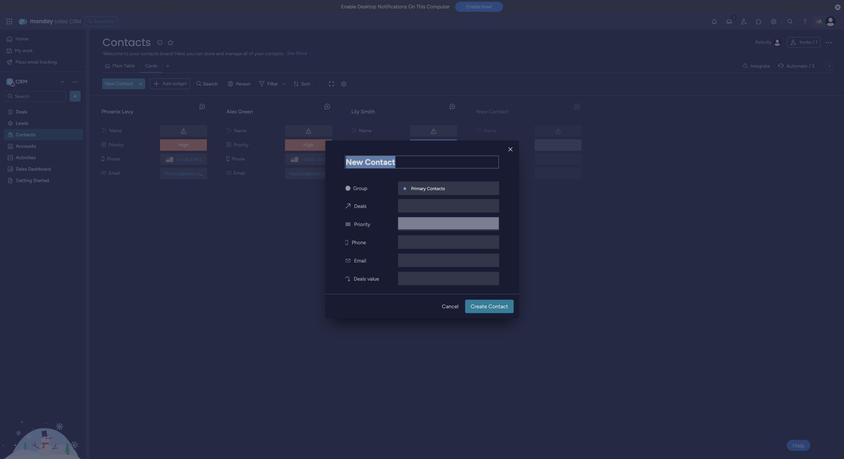 Task type: locate. For each thing, give the bounding box(es) containing it.
enable inside "button"
[[467, 4, 480, 10]]

1 vertical spatial contacts
[[16, 132, 35, 138]]

0 horizontal spatial contacts
[[140, 51, 159, 57]]

add view image
[[167, 64, 169, 69]]

1 horizontal spatial dapulse text column image
[[352, 128, 357, 134]]

contacts up "to"
[[102, 35, 151, 50]]

1 horizontal spatial contacts
[[102, 35, 151, 50]]

v2 search image
[[196, 80, 201, 88]]

deals right v2 board relation small image
[[354, 203, 367, 210]]

v2 status outline image
[[102, 142, 106, 148], [227, 142, 231, 148], [352, 142, 356, 148]]

new contact inside new contact button
[[105, 81, 133, 87]]

workspace selection element
[[6, 78, 28, 87]]

public dashboard image
[[7, 166, 13, 172]]

v2 mobile phone image right 5698
[[227, 156, 229, 162]]

mass email tracking button
[[4, 57, 72, 68]]

crm right workspace image
[[16, 79, 27, 85]]

filter button
[[257, 79, 289, 89]]

my work
[[15, 48, 33, 53]]

0 horizontal spatial see
[[94, 19, 102, 24]]

priority for green
[[234, 142, 249, 148]]

4 name from the left
[[484, 128, 497, 134]]

invite / 1 button
[[788, 37, 821, 48]]

2 horizontal spatial dapulse text column image
[[476, 128, 482, 134]]

1 horizontal spatial your
[[254, 51, 264, 57]]

0 horizontal spatial new contact
[[105, 81, 133, 87]]

row group
[[92, 98, 842, 187]]

green
[[238, 108, 253, 115]]

0 horizontal spatial v2 email column image
[[102, 170, 106, 176]]

emails settings image
[[771, 18, 777, 25]]

v2 email column image for phoenix levy
[[102, 170, 106, 176]]

+1 for levy
[[176, 157, 181, 162]]

dapulse text column image
[[102, 128, 107, 134]]

1 horizontal spatial v2 email column image
[[352, 170, 356, 176]]

/ for 1
[[813, 39, 815, 45]]

0 vertical spatial contact
[[116, 81, 133, 87]]

v2 status outline image
[[476, 142, 481, 148]]

enable for enable now!
[[467, 4, 480, 10]]

v2 status outline image down dapulse text column image
[[102, 142, 106, 148]]

deals right v2 lookup arrow icon on the bottom left of the page
[[354, 276, 366, 282]]

0 horizontal spatial new
[[105, 81, 115, 87]]

v2 lookup arrow image
[[346, 276, 350, 282]]

main table button
[[102, 61, 140, 71]]

0 horizontal spatial dapulse text column image
[[227, 128, 232, 134]]

autopilot image
[[778, 61, 784, 70]]

722
[[316, 157, 323, 162]]

here
[[175, 51, 185, 57]]

see inside button
[[94, 19, 102, 24]]

contacts up cards
[[140, 51, 159, 57]]

1 vertical spatial deals
[[354, 203, 367, 210]]

0 horizontal spatial contacts
[[16, 132, 35, 138]]

0 vertical spatial new
[[105, 81, 115, 87]]

priority
[[109, 142, 124, 148], [234, 142, 249, 148], [359, 142, 374, 148], [484, 142, 499, 148], [354, 222, 371, 228]]

dapulse text column image up v2 status outline image
[[476, 128, 482, 134]]

levy
[[122, 108, 133, 115]]

sales
[[54, 18, 68, 25]]

cards
[[145, 63, 157, 69]]

1 vertical spatial see
[[287, 51, 295, 56]]

contacts up accounts
[[16, 132, 35, 138]]

1 horizontal spatial high
[[304, 142, 314, 148]]

+1 854 722 0499 link
[[298, 155, 335, 164]]

1 vertical spatial contact
[[489, 108, 509, 115]]

high up 854
[[304, 142, 314, 148]]

1 v2 status outline image from the left
[[102, 142, 106, 148]]

1 horizontal spatial new
[[476, 108, 488, 115]]

computer
[[427, 4, 450, 10]]

name
[[109, 128, 122, 134], [234, 128, 247, 134], [359, 128, 372, 134], [484, 128, 497, 134]]

+1 left 854
[[301, 157, 306, 162]]

1 +1 from the left
[[176, 157, 181, 162]]

priority down alex green
[[234, 142, 249, 148]]

and
[[216, 51, 224, 57]]

dapulse text column image
[[227, 128, 232, 134], [352, 128, 357, 134], [476, 128, 482, 134]]

1 vertical spatial crm
[[16, 79, 27, 85]]

new up v2 status outline image
[[476, 108, 488, 115]]

add widget button
[[150, 79, 190, 89]]

1 vertical spatial /
[[809, 63, 811, 69]]

0 vertical spatial /
[[813, 39, 815, 45]]

contacts right primary
[[427, 186, 445, 191]]

my
[[15, 48, 21, 53]]

contacts left see more link
[[265, 51, 284, 57]]

1 horizontal spatial contacts
[[265, 51, 284, 57]]

v2 status outline image down the alex in the top left of the page
[[227, 142, 231, 148]]

3 v2 status outline image from the left
[[352, 142, 356, 148]]

2 horizontal spatial v2 status outline image
[[352, 142, 356, 148]]

2 horizontal spatial contacts
[[427, 186, 445, 191]]

0 horizontal spatial your
[[130, 51, 139, 57]]

v2 email column image
[[102, 170, 106, 176], [352, 170, 356, 176]]

more
[[296, 51, 307, 56]]

crm inside workspace selection 'element'
[[16, 79, 27, 85]]

2 vertical spatial contact
[[489, 304, 508, 310]]

crm right sales
[[69, 18, 81, 25]]

phoenix@email.com
[[164, 171, 204, 176]]

help button
[[787, 441, 811, 452]]

2 high from the left
[[304, 142, 314, 148]]

new contact
[[105, 81, 133, 87], [476, 108, 509, 115]]

0 horizontal spatial v2 email column image
[[227, 170, 231, 176]]

0 horizontal spatial v2 mobile phone image
[[102, 156, 104, 162]]

v2 status outline image up v2 mobile phone icon at the left top of page
[[352, 142, 356, 148]]

dapulse text column image down lily
[[352, 128, 357, 134]]

invite
[[800, 39, 812, 45]]

deals
[[16, 109, 27, 115], [354, 203, 367, 210], [354, 276, 366, 282]]

1 horizontal spatial v2 mobile phone image
[[227, 156, 229, 162]]

cancel button
[[437, 300, 464, 314]]

madison@email.com link
[[288, 171, 331, 176]]

/ inside button
[[813, 39, 815, 45]]

2 vertical spatial deals
[[354, 276, 366, 282]]

dapulse close image
[[835, 4, 841, 11]]

main
[[113, 63, 123, 69]]

None field
[[345, 156, 499, 169]]

list box containing deals
[[0, 105, 86, 277]]

0 horizontal spatial +1
[[176, 157, 181, 162]]

+1
[[176, 157, 181, 162], [301, 157, 306, 162]]

1 horizontal spatial see
[[287, 51, 295, 56]]

christina overa image
[[826, 16, 836, 27]]

alex green
[[227, 108, 253, 115]]

0 horizontal spatial crm
[[16, 79, 27, 85]]

started
[[33, 178, 49, 183]]

0 horizontal spatial /
[[809, 63, 811, 69]]

2 vertical spatial contacts
[[427, 186, 445, 191]]

0 horizontal spatial high
[[179, 142, 189, 148]]

priority down phoenix levy
[[109, 142, 124, 148]]

2 v2 mobile phone image from the left
[[227, 156, 229, 162]]

dapulse integrations image
[[743, 64, 748, 69]]

2 dapulse text column image from the left
[[352, 128, 357, 134]]

phone for lily
[[357, 156, 370, 162]]

priority down smith
[[359, 142, 374, 148]]

enable desktop notifications on this computer
[[341, 4, 450, 10]]

0 vertical spatial new contact
[[105, 81, 133, 87]]

v2 mobile phone image
[[352, 156, 354, 162]]

+1 left 325
[[176, 157, 181, 162]]

1 v2 mobile phone image from the left
[[102, 156, 104, 162]]

1 dapulse text column image from the left
[[227, 128, 232, 134]]

1 horizontal spatial v2 status outline image
[[227, 142, 231, 148]]

priority for levy
[[109, 142, 124, 148]]

/ left 1
[[813, 39, 815, 45]]

cancel
[[442, 304, 459, 310]]

1 horizontal spatial new contact
[[476, 108, 509, 115]]

show board description image
[[156, 39, 164, 46]]

enable
[[341, 4, 356, 10], [467, 4, 480, 10]]

1 horizontal spatial enable
[[467, 4, 480, 10]]

on
[[409, 4, 415, 10]]

1 v2 email column image from the left
[[102, 170, 106, 176]]

enable left desktop
[[341, 4, 356, 10]]

2 v2 email column image from the left
[[352, 170, 356, 176]]

lottie animation image
[[0, 392, 86, 460]]

new
[[105, 81, 115, 87], [476, 108, 488, 115]]

list box
[[0, 105, 86, 277]]

Contacts field
[[101, 35, 153, 50]]

2 name from the left
[[234, 128, 247, 134]]

2 v2 status outline image from the left
[[227, 142, 231, 148]]

you
[[186, 51, 194, 57]]

row group containing phoenix levy
[[92, 98, 842, 187]]

3 name from the left
[[359, 128, 372, 134]]

primary
[[411, 186, 426, 191]]

invite / 1
[[800, 39, 818, 45]]

1 horizontal spatial +1
[[301, 157, 306, 162]]

0 vertical spatial crm
[[69, 18, 81, 25]]

dashboard
[[28, 166, 51, 172]]

1 horizontal spatial /
[[813, 39, 815, 45]]

1 high from the left
[[179, 142, 189, 148]]

can
[[195, 51, 203, 57]]

enable now! button
[[455, 2, 503, 12]]

name for smith
[[359, 128, 372, 134]]

Search in workspace field
[[14, 93, 56, 100]]

0 vertical spatial deals
[[16, 109, 27, 115]]

dialog
[[325, 141, 519, 319]]

1 image
[[731, 14, 737, 21]]

phoenix
[[102, 108, 121, 115]]

your right "to"
[[130, 51, 139, 57]]

select product image
[[6, 18, 13, 25]]

1 vertical spatial v2 email column image
[[346, 258, 351, 264]]

see left plans
[[94, 19, 102, 24]]

board!
[[160, 51, 174, 57]]

see
[[94, 19, 102, 24], [287, 51, 295, 56]]

+1 for green
[[301, 157, 306, 162]]

your
[[130, 51, 139, 57], [254, 51, 264, 57]]

contacts
[[102, 35, 151, 50], [16, 132, 35, 138], [427, 186, 445, 191]]

/ left 3
[[809, 63, 811, 69]]

+1 inside "+1 854 722 0499" link
[[301, 157, 306, 162]]

dapulse text column image down the alex in the top left of the page
[[227, 128, 232, 134]]

contact
[[116, 81, 133, 87], [489, 108, 509, 115], [489, 304, 508, 310]]

priority for smith
[[359, 142, 374, 148]]

email
[[109, 170, 120, 176], [234, 170, 245, 176], [359, 170, 370, 176], [354, 258, 366, 264]]

high up 325
[[179, 142, 189, 148]]

0 horizontal spatial v2 status outline image
[[102, 142, 106, 148]]

your right of
[[254, 51, 264, 57]]

mass email tracking
[[16, 59, 57, 65]]

+1 inside the +1 325 478 5698 link
[[176, 157, 181, 162]]

v2 status image
[[346, 222, 351, 228]]

0 vertical spatial see
[[94, 19, 102, 24]]

v2 mobile phone image down dapulse text column image
[[102, 156, 104, 162]]

add to favorites image
[[167, 39, 174, 46]]

3 dapulse text column image from the left
[[476, 128, 482, 134]]

workspace image
[[6, 78, 13, 86]]

monday
[[30, 18, 53, 25]]

help image
[[802, 18, 809, 25]]

v2 mobile phone image
[[102, 156, 104, 162], [227, 156, 229, 162]]

new down main
[[105, 81, 115, 87]]

enable left now!
[[467, 4, 480, 10]]

deals up leads
[[16, 109, 27, 115]]

v2 mobile phone image for phoenix levy
[[102, 156, 104, 162]]

sort
[[301, 81, 310, 87]]

see left more
[[287, 51, 295, 56]]

contact for create contact button
[[489, 304, 508, 310]]

enable now!
[[467, 4, 492, 10]]

2 +1 from the left
[[301, 157, 306, 162]]

option
[[0, 106, 86, 107]]

v2 email column image
[[227, 170, 231, 176], [346, 258, 351, 264]]

1 horizontal spatial crm
[[69, 18, 81, 25]]

0 horizontal spatial enable
[[341, 4, 356, 10]]

public board image
[[7, 177, 13, 184]]

add
[[162, 81, 171, 87]]

integrate
[[751, 63, 770, 69]]

dapulse text column image for lily smith
[[352, 128, 357, 134]]

phone
[[107, 156, 120, 162], [232, 156, 245, 162], [357, 156, 370, 162], [482, 156, 495, 162], [352, 240, 366, 246]]

v2 phone column image
[[346, 240, 348, 246]]

1 name from the left
[[109, 128, 122, 134]]

1 vertical spatial new contact
[[476, 108, 509, 115]]

lily
[[352, 108, 360, 115]]



Task type: vqa. For each thing, say whether or not it's contained in the screenshot.
"COLLAPSE BOARD HEADER" IMAGE
yes



Task type: describe. For each thing, give the bounding box(es) containing it.
5698
[[199, 157, 209, 162]]

name for levy
[[109, 128, 122, 134]]

alex
[[227, 108, 237, 115]]

home button
[[4, 34, 72, 45]]

welcome to your contacts board! here you can store and manage all of your contacts see more
[[103, 51, 307, 57]]

person button
[[225, 79, 255, 89]]

Search field
[[201, 79, 222, 89]]

see plans
[[94, 19, 114, 24]]

see plans button
[[85, 17, 118, 27]]

1 vertical spatial new
[[476, 108, 488, 115]]

cards button
[[140, 61, 163, 71]]

filter
[[267, 81, 278, 87]]

priority right v2 status icon
[[354, 222, 371, 228]]

help
[[793, 443, 805, 450]]

smith
[[361, 108, 375, 115]]

getting started
[[16, 178, 49, 183]]

high for alex green
[[304, 142, 314, 148]]

activity
[[756, 39, 772, 45]]

apps image
[[756, 18, 763, 25]]

+1 325 478 5698
[[176, 157, 209, 162]]

add widget
[[162, 81, 187, 87]]

value
[[367, 276, 379, 282]]

854
[[307, 157, 315, 162]]

madison@email.com
[[289, 171, 330, 176]]

phone for phoenix
[[107, 156, 120, 162]]

see inside welcome to your contacts board! here you can store and manage all of your contacts see more
[[287, 51, 295, 56]]

new contact button
[[102, 79, 136, 89]]

c
[[8, 79, 11, 85]]

sort button
[[291, 79, 314, 89]]

name for green
[[234, 128, 247, 134]]

leads
[[16, 120, 28, 126]]

v2 status outline image for phoenix levy
[[102, 142, 106, 148]]

email for alex
[[234, 170, 245, 176]]

activity button
[[753, 37, 785, 48]]

v2 status outline image for alex green
[[227, 142, 231, 148]]

create
[[471, 304, 487, 310]]

high for phoenix levy
[[179, 142, 189, 148]]

new inside button
[[105, 81, 115, 87]]

v2 status outline image for lily smith
[[352, 142, 356, 148]]

0499
[[324, 157, 335, 162]]

+1 325 478 5698 link
[[173, 155, 209, 164]]

store
[[204, 51, 215, 57]]

close image
[[509, 147, 513, 152]]

widget
[[172, 81, 187, 87]]

enable for enable desktop notifications on this computer
[[341, 4, 356, 10]]

0 vertical spatial v2 email column image
[[227, 170, 231, 176]]

1 contacts from the left
[[140, 51, 159, 57]]

create contact
[[471, 304, 508, 310]]

1 horizontal spatial v2 email column image
[[346, 258, 351, 264]]

contact for new contact button
[[116, 81, 133, 87]]

my work button
[[4, 45, 72, 56]]

arrow down image
[[280, 80, 289, 88]]

activities
[[16, 155, 36, 160]]

email for lily
[[359, 170, 370, 176]]

2 contacts from the left
[[265, 51, 284, 57]]

all
[[243, 51, 248, 57]]

welcome
[[103, 51, 123, 57]]

plans
[[103, 19, 114, 24]]

email for phoenix
[[109, 170, 120, 176]]

lottie animation element
[[0, 392, 86, 460]]

person
[[236, 81, 251, 87]]

main table
[[113, 63, 135, 69]]

0 vertical spatial contacts
[[102, 35, 151, 50]]

lily smith
[[352, 108, 375, 115]]

v2 sun image
[[346, 186, 351, 192]]

478
[[190, 157, 198, 162]]

3
[[812, 63, 815, 69]]

medium
[[425, 142, 442, 148]]

now!
[[482, 4, 492, 10]]

angle down image
[[139, 82, 142, 87]]

phone for alex
[[232, 156, 245, 162]]

1
[[816, 39, 818, 45]]

sales
[[16, 166, 27, 172]]

this
[[417, 4, 426, 10]]

manage
[[225, 51, 242, 57]]

work
[[22, 48, 33, 53]]

phoenix@email.com link
[[163, 171, 205, 176]]

automate / 3
[[787, 63, 815, 69]]

see more link
[[286, 50, 308, 57]]

v2 mobile phone image for alex green
[[227, 156, 229, 162]]

dialog containing cancel
[[325, 141, 519, 319]]

email
[[27, 59, 39, 65]]

home
[[16, 36, 28, 42]]

notifications
[[378, 4, 407, 10]]

to
[[124, 51, 129, 57]]

group
[[353, 186, 368, 192]]

1 your from the left
[[130, 51, 139, 57]]

search everything image
[[787, 18, 794, 25]]

v2 board relation small image
[[346, 203, 351, 210]]

325
[[182, 157, 189, 162]]

dapulse text column image for alex green
[[227, 128, 232, 134]]

automate
[[787, 63, 808, 69]]

create contact button
[[466, 300, 514, 314]]

phoenix levy
[[102, 108, 133, 115]]

getting
[[16, 178, 32, 183]]

notifications image
[[711, 18, 718, 25]]

collapse board header image
[[827, 63, 833, 69]]

v2 email column image for lily smith
[[352, 170, 356, 176]]

priority right v2 status outline image
[[484, 142, 499, 148]]

tracking
[[40, 59, 57, 65]]

sales dashboard
[[16, 166, 51, 172]]

table
[[124, 63, 135, 69]]

inbox image
[[726, 18, 733, 25]]

accounts
[[16, 143, 36, 149]]

contact inside row group
[[489, 108, 509, 115]]

desktop
[[358, 4, 377, 10]]

/ for 3
[[809, 63, 811, 69]]

mass
[[16, 59, 26, 65]]

invite members image
[[741, 18, 748, 25]]

+1 854 722 0499
[[301, 157, 335, 162]]

2 your from the left
[[254, 51, 264, 57]]



